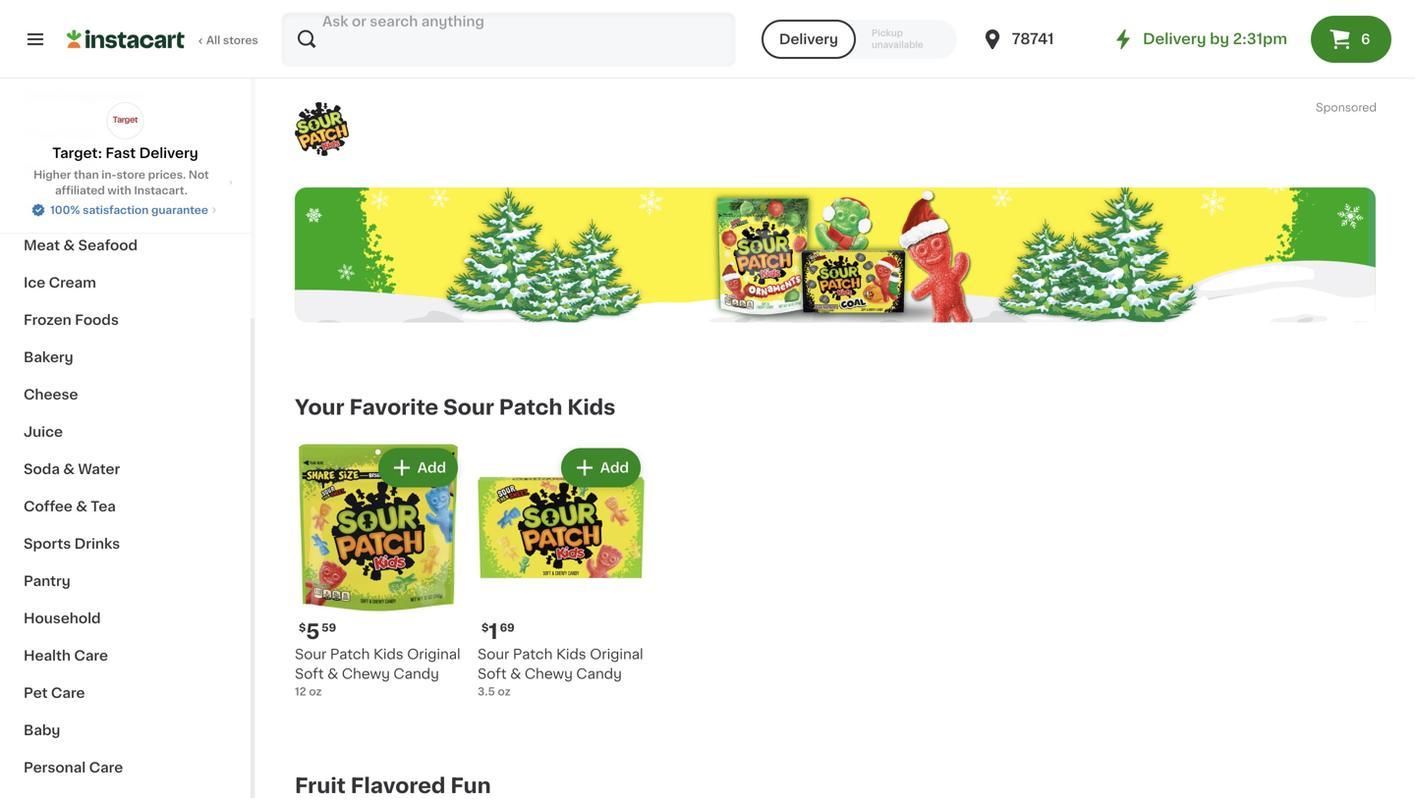 Task type: describe. For each thing, give the bounding box(es) containing it.
78741 button
[[981, 12, 1098, 67]]

12
[[295, 687, 306, 698]]

delivery inside target: fast delivery link
[[139, 146, 198, 160]]

flavored
[[351, 776, 446, 797]]

oz for 5
[[309, 687, 322, 698]]

with
[[108, 185, 131, 196]]

drinks
[[74, 538, 120, 551]]

soda
[[24, 463, 60, 477]]

fruit flavored fun
[[295, 776, 491, 797]]

add for 5
[[417, 461, 446, 475]]

pet care
[[24, 687, 85, 701]]

original for 1
[[590, 648, 643, 662]]

instacart logo image
[[67, 28, 185, 51]]

coffee & tea link
[[12, 488, 239, 526]]

service type group
[[761, 20, 957, 59]]

sour patch kids original soft & chewy candy 12 oz
[[295, 648, 461, 698]]

all
[[206, 35, 220, 46]]

juice
[[24, 426, 63, 439]]

your favorite sour patch kids
[[295, 398, 616, 418]]

meat
[[24, 239, 60, 253]]

by
[[1210, 32, 1229, 46]]

pantry
[[24, 575, 70, 589]]

frozen foods link
[[12, 302, 239, 339]]

seafood
[[78, 239, 138, 253]]

& inside the sour patch kids original soft & chewy candy 3.5 oz
[[510, 668, 521, 681]]

health
[[24, 650, 71, 663]]

product group containing 1
[[478, 445, 645, 700]]

satisfaction
[[83, 205, 149, 216]]

sour for 1
[[478, 648, 509, 662]]

soda & water
[[24, 463, 120, 477]]

0 vertical spatial fruit
[[66, 127, 99, 141]]

coffee & tea
[[24, 500, 116, 514]]

ice cream
[[24, 276, 96, 290]]

add for 1
[[600, 461, 629, 475]]

dairy
[[24, 164, 62, 178]]

care for personal care
[[89, 762, 123, 775]]

78741
[[1012, 32, 1054, 46]]

delivery by 2:31pm link
[[1112, 28, 1287, 51]]

add button for 1
[[563, 451, 639, 486]]

higher
[[34, 170, 71, 180]]

household link
[[12, 600, 239, 638]]

69
[[500, 623, 515, 634]]

fresh for fresh vegetables
[[24, 89, 63, 103]]

store
[[116, 170, 145, 180]]

buy sour patch kids image
[[295, 188, 1376, 323]]

sour for 5
[[295, 648, 327, 662]]

$ 1 69
[[482, 622, 515, 643]]

personal
[[24, 762, 86, 775]]

coffee
[[24, 500, 73, 514]]

fresh vegetables link
[[12, 78, 239, 115]]

dairy & eggs
[[24, 164, 115, 178]]

higher than in-store prices. not affiliated with instacart.
[[34, 170, 209, 196]]

fresh fruit link
[[12, 115, 239, 152]]

& for meat
[[63, 239, 75, 253]]

foods
[[75, 313, 119, 327]]

fresh vegetables
[[24, 89, 146, 103]]

target: fast delivery link
[[52, 102, 198, 163]]

cream
[[49, 276, 96, 290]]

59
[[322, 623, 336, 634]]

product group containing 5
[[295, 445, 462, 700]]

baby
[[24, 724, 60, 738]]

chewy for 5
[[342, 668, 390, 681]]

$ for 5
[[299, 623, 306, 634]]

pantry link
[[12, 563, 239, 600]]

fun
[[450, 776, 491, 797]]

kids for 1
[[556, 648, 586, 662]]

fresh for fresh fruit
[[24, 127, 63, 141]]

cheese link
[[12, 376, 239, 414]]

sports drinks
[[24, 538, 120, 551]]

kids for 5
[[373, 648, 404, 662]]

sports
[[24, 538, 71, 551]]

item carousel region
[[267, 437, 1376, 751]]

frozen
[[24, 313, 72, 327]]

meat & seafood
[[24, 239, 138, 253]]

frozen foods
[[24, 313, 119, 327]]

pet care link
[[12, 675, 239, 712]]

snacks & candy link
[[12, 190, 239, 227]]

6
[[1361, 32, 1370, 46]]

vegetables
[[66, 89, 146, 103]]

& for snacks
[[78, 201, 90, 215]]

personal care
[[24, 762, 123, 775]]

candy for 5
[[394, 668, 439, 681]]

$ for 1
[[482, 623, 489, 634]]

health care
[[24, 650, 108, 663]]



Task type: vqa. For each thing, say whether or not it's contained in the screenshot.
large inside the Great Value Grade Aa Cage Free Large White Eggs 18 oz
no



Task type: locate. For each thing, give the bounding box(es) containing it.
100%
[[50, 205, 80, 216]]

kids
[[567, 398, 616, 418], [373, 648, 404, 662], [556, 648, 586, 662]]

sour right favorite
[[443, 398, 494, 418]]

care for health care
[[74, 650, 108, 663]]

fresh up dairy
[[24, 127, 63, 141]]

oz right 3.5 at bottom
[[498, 687, 511, 698]]

target:
[[52, 146, 102, 160]]

1 horizontal spatial soft
[[478, 668, 507, 681]]

2 add button from the left
[[563, 451, 639, 486]]

100% satisfaction guarantee button
[[31, 199, 220, 218]]

bakery link
[[12, 339, 239, 376]]

higher than in-store prices. not affiliated with instacart. link
[[16, 167, 235, 199]]

kids inside sour patch kids original soft & chewy candy 12 oz
[[373, 648, 404, 662]]

1 horizontal spatial $
[[482, 623, 489, 634]]

original inside the sour patch kids original soft & chewy candy 3.5 oz
[[590, 648, 643, 662]]

favorite
[[349, 398, 438, 418]]

patch inside the sour patch kids original soft & chewy candy 3.5 oz
[[513, 648, 553, 662]]

sour down 5
[[295, 648, 327, 662]]

0 horizontal spatial delivery
[[139, 146, 198, 160]]

soft
[[295, 668, 324, 681], [478, 668, 507, 681]]

all stores
[[206, 35, 258, 46]]

meat & seafood link
[[12, 227, 239, 264]]

$ left 59
[[299, 623, 306, 634]]

1 add from the left
[[417, 461, 446, 475]]

all stores link
[[67, 12, 259, 67]]

add button
[[380, 451, 456, 486], [563, 451, 639, 486]]

2 chewy from the left
[[525, 668, 573, 681]]

1 vertical spatial fresh
[[24, 127, 63, 141]]

1 vertical spatial fruit
[[295, 776, 346, 797]]

candy inside the sour patch kids original soft & chewy candy 3.5 oz
[[576, 668, 622, 681]]

fresh fruit
[[24, 127, 99, 141]]

2 horizontal spatial candy
[[576, 668, 622, 681]]

eggs
[[80, 164, 115, 178]]

& down $ 5 59
[[327, 668, 338, 681]]

snacks & candy
[[24, 201, 140, 215]]

target: fast delivery logo image
[[107, 102, 144, 140]]

1 soft from the left
[[295, 668, 324, 681]]

oz for 1
[[498, 687, 511, 698]]

fresh up fresh fruit
[[24, 89, 63, 103]]

1 horizontal spatial add button
[[563, 451, 639, 486]]

2 original from the left
[[590, 648, 643, 662]]

1 horizontal spatial add
[[600, 461, 629, 475]]

delivery button
[[761, 20, 856, 59]]

cheese
[[24, 388, 78, 402]]

1 horizontal spatial chewy
[[525, 668, 573, 681]]

delivery inside delivery button
[[779, 32, 838, 46]]

soft up 12
[[295, 668, 324, 681]]

patch for 1
[[513, 648, 553, 662]]

care right health
[[74, 650, 108, 663]]

kids inside the sour patch kids original soft & chewy candy 3.5 oz
[[556, 648, 586, 662]]

snacks
[[24, 201, 75, 215]]

1 add button from the left
[[380, 451, 456, 486]]

candy
[[93, 201, 140, 215], [394, 668, 439, 681], [576, 668, 622, 681]]

1 horizontal spatial product group
[[478, 445, 645, 700]]

2 fresh from the top
[[24, 127, 63, 141]]

&
[[65, 164, 77, 178], [78, 201, 90, 215], [63, 239, 75, 253], [63, 463, 75, 477], [76, 500, 87, 514], [327, 668, 338, 681], [510, 668, 521, 681]]

tea
[[91, 500, 116, 514]]

1 $ from the left
[[299, 623, 306, 634]]

original inside sour patch kids original soft & chewy candy 12 oz
[[407, 648, 461, 662]]

care
[[74, 650, 108, 663], [51, 687, 85, 701], [89, 762, 123, 775]]

0 horizontal spatial soft
[[295, 668, 324, 681]]

fresh inside "link"
[[24, 89, 63, 103]]

delivery inside delivery by 2:31pm link
[[1143, 32, 1206, 46]]

juice link
[[12, 414, 239, 451]]

sour patch kids original soft & chewy candy 3.5 oz
[[478, 648, 643, 698]]

product group
[[295, 445, 462, 700], [478, 445, 645, 700]]

dairy & eggs link
[[12, 152, 239, 190]]

oz right 12
[[309, 687, 322, 698]]

1 chewy from the left
[[342, 668, 390, 681]]

& left tea
[[76, 500, 87, 514]]

patch for 5
[[330, 648, 370, 662]]

5
[[306, 622, 320, 643]]

water
[[78, 463, 120, 477]]

0 horizontal spatial add
[[417, 461, 446, 475]]

oz inside the sour patch kids original soft & chewy candy 3.5 oz
[[498, 687, 511, 698]]

1 original from the left
[[407, 648, 461, 662]]

0 horizontal spatial $
[[299, 623, 306, 634]]

$ left 69
[[482, 623, 489, 634]]

guarantee
[[151, 205, 208, 216]]

sponsored image
[[1316, 103, 1376, 114]]

2 soft from the left
[[478, 668, 507, 681]]

bakery
[[24, 351, 73, 365]]

& down affiliated
[[78, 201, 90, 215]]

add
[[417, 461, 446, 475], [600, 461, 629, 475]]

ice
[[24, 276, 45, 290]]

2 oz from the left
[[498, 687, 511, 698]]

instacart.
[[134, 185, 188, 196]]

& down the $ 1 69
[[510, 668, 521, 681]]

$ inside the $ 1 69
[[482, 623, 489, 634]]

1 vertical spatial care
[[51, 687, 85, 701]]

oz inside sour patch kids original soft & chewy candy 12 oz
[[309, 687, 322, 698]]

add button for 5
[[380, 451, 456, 486]]

2 horizontal spatial delivery
[[1143, 32, 1206, 46]]

delivery for delivery
[[779, 32, 838, 46]]

2 add from the left
[[600, 461, 629, 475]]

Search field
[[283, 14, 734, 65]]

2 $ from the left
[[482, 623, 489, 634]]

& for soda
[[63, 463, 75, 477]]

0 horizontal spatial product group
[[295, 445, 462, 700]]

$ 5 59
[[299, 622, 336, 643]]

0 horizontal spatial candy
[[93, 201, 140, 215]]

1
[[489, 622, 498, 643]]

ice cream link
[[12, 264, 239, 302]]

sour down 1
[[478, 648, 509, 662]]

& for dairy
[[65, 164, 77, 178]]

0 horizontal spatial chewy
[[342, 668, 390, 681]]

not
[[189, 170, 209, 180]]

fast
[[105, 146, 136, 160]]

0 horizontal spatial fruit
[[66, 127, 99, 141]]

1 horizontal spatial delivery
[[779, 32, 838, 46]]

target: fast delivery
[[52, 146, 198, 160]]

$
[[299, 623, 306, 634], [482, 623, 489, 634]]

100% satisfaction guarantee
[[50, 205, 208, 216]]

1 horizontal spatial oz
[[498, 687, 511, 698]]

None search field
[[281, 12, 736, 67]]

0 horizontal spatial add button
[[380, 451, 456, 486]]

sports drinks link
[[12, 526, 239, 563]]

chewy
[[342, 668, 390, 681], [525, 668, 573, 681]]

6 button
[[1311, 16, 1392, 63]]

original for 5
[[407, 648, 461, 662]]

0 horizontal spatial oz
[[309, 687, 322, 698]]

0 horizontal spatial original
[[407, 648, 461, 662]]

chewy for 1
[[525, 668, 573, 681]]

delivery for delivery by 2:31pm
[[1143, 32, 1206, 46]]

1 fresh from the top
[[24, 89, 63, 103]]

chewy inside sour patch kids original soft & chewy candy 12 oz
[[342, 668, 390, 681]]

candy inside sour patch kids original soft & chewy candy 12 oz
[[394, 668, 439, 681]]

1 product group from the left
[[295, 445, 462, 700]]

& down "target:"
[[65, 164, 77, 178]]

candy for 1
[[576, 668, 622, 681]]

care down baby link
[[89, 762, 123, 775]]

1 horizontal spatial original
[[590, 648, 643, 662]]

soft for 1
[[478, 668, 507, 681]]

baby link
[[12, 712, 239, 750]]

fruit left flavored
[[295, 776, 346, 797]]

patch
[[499, 398, 562, 418], [330, 648, 370, 662], [513, 648, 553, 662]]

patch inside sour patch kids original soft & chewy candy 12 oz
[[330, 648, 370, 662]]

& right meat
[[63, 239, 75, 253]]

pet
[[24, 687, 48, 701]]

care right pet
[[51, 687, 85, 701]]

1 horizontal spatial fruit
[[295, 776, 346, 797]]

sour inside sour patch kids original soft & chewy candy 12 oz
[[295, 648, 327, 662]]

2:31pm
[[1233, 32, 1287, 46]]

& right the soda
[[63, 463, 75, 477]]

care for pet care
[[51, 687, 85, 701]]

& for coffee
[[76, 500, 87, 514]]

your
[[295, 398, 345, 418]]

sour inside the sour patch kids original soft & chewy candy 3.5 oz
[[478, 648, 509, 662]]

chewy inside the sour patch kids original soft & chewy candy 3.5 oz
[[525, 668, 573, 681]]

soft up 3.5 at bottom
[[478, 668, 507, 681]]

$ inside $ 5 59
[[299, 623, 306, 634]]

soft inside the sour patch kids original soft & chewy candy 3.5 oz
[[478, 668, 507, 681]]

2 product group from the left
[[478, 445, 645, 700]]

prices.
[[148, 170, 186, 180]]

soda & water link
[[12, 451, 239, 488]]

affiliated
[[55, 185, 105, 196]]

in-
[[102, 170, 116, 180]]

soft for 5
[[295, 668, 324, 681]]

than
[[74, 170, 99, 180]]

household
[[24, 612, 101, 626]]

1 horizontal spatial candy
[[394, 668, 439, 681]]

0 vertical spatial care
[[74, 650, 108, 663]]

0 vertical spatial fresh
[[24, 89, 63, 103]]

sour
[[443, 398, 494, 418], [295, 648, 327, 662], [478, 648, 509, 662]]

fruit up "target:"
[[66, 127, 99, 141]]

delivery by 2:31pm
[[1143, 32, 1287, 46]]

health care link
[[12, 638, 239, 675]]

3.5
[[478, 687, 495, 698]]

2 vertical spatial care
[[89, 762, 123, 775]]

soft inside sour patch kids original soft & chewy candy 12 oz
[[295, 668, 324, 681]]

personal care link
[[12, 750, 239, 787]]

& inside sour patch kids original soft & chewy candy 12 oz
[[327, 668, 338, 681]]

1 oz from the left
[[309, 687, 322, 698]]



